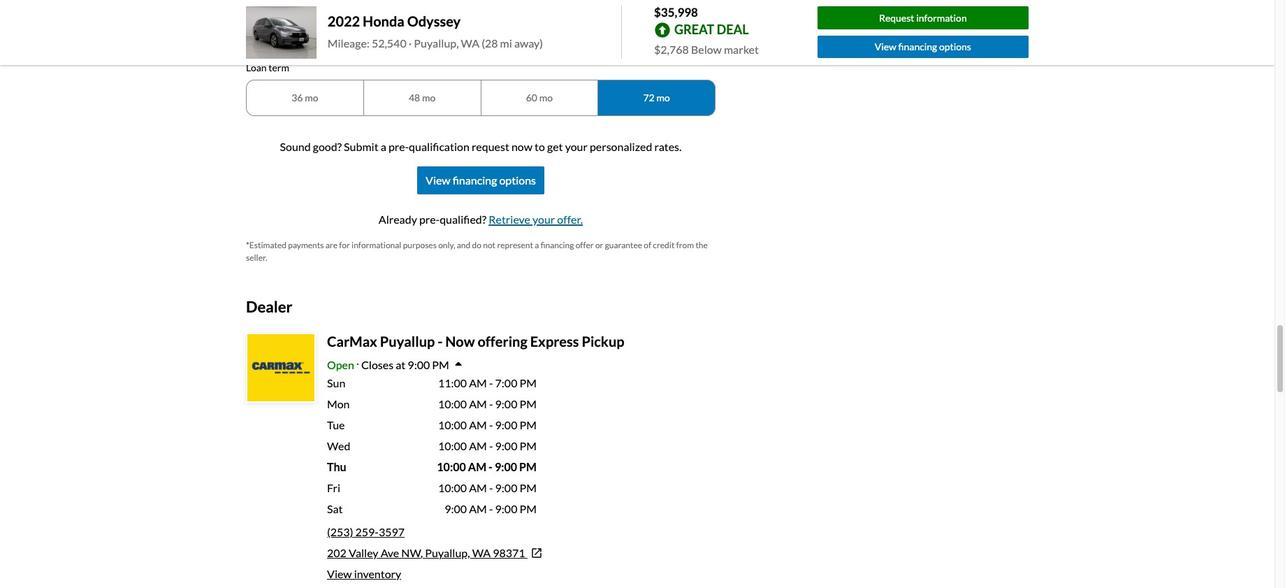 Task type: describe. For each thing, give the bounding box(es) containing it.
(253) 259-3597
[[327, 525, 405, 538]]

financing inside *estimated payments are for informational purposes only, and do not represent a financing offer or guarantee of credit from the seller.
[[541, 240, 574, 250]]

10:00 am - 9:00 pm for mon
[[438, 397, 537, 410]]

sound
[[280, 140, 311, 153]]

pm for sat
[[520, 502, 537, 515]]

honda
[[363, 13, 405, 30]]

inventory
[[354, 567, 402, 580]]

9:00 for sat
[[495, 502, 518, 515]]

excellent 750-850
[[637, 15, 677, 39]]

10:00 for tue
[[438, 418, 467, 431]]

pm for sun
[[520, 376, 537, 389]]

(253) 259-3597 link
[[327, 525, 405, 538]]

payments
[[288, 240, 324, 250]]

am for mon
[[469, 397, 487, 410]]

fair 641-699
[[404, 15, 441, 39]]

10:00 for mon
[[438, 397, 467, 410]]

10:00 for wed
[[438, 439, 467, 452]]

information
[[917, 12, 968, 24]]

,
[[421, 546, 423, 559]]

financing for the rightmost view financing options button
[[899, 41, 938, 53]]

dealer
[[246, 297, 293, 316]]

72 mo
[[644, 92, 670, 104]]

market
[[724, 42, 759, 56]]

carmax puyallup - now offering express pickup
[[327, 333, 625, 350]]

request information
[[880, 12, 968, 24]]

9:00 am - 9:00 pm
[[445, 502, 537, 515]]

personalized
[[590, 140, 653, 153]]

1 vertical spatial view financing options button
[[417, 166, 545, 194]]

48
[[409, 92, 420, 104]]

48 mo
[[409, 92, 436, 104]]

open
[[327, 358, 354, 371]]

retrieve your offer. link
[[489, 212, 583, 226]]

wed
[[327, 439, 351, 452]]

$2,768 below market
[[654, 42, 759, 56]]

loan
[[246, 62, 267, 74]]

good?
[[313, 140, 342, 153]]

2022
[[328, 13, 360, 30]]

10:00 for thu
[[437, 460, 466, 473]]

1 horizontal spatial your
[[565, 140, 588, 153]]

at
[[396, 358, 406, 371]]

72
[[644, 92, 655, 104]]

259-
[[356, 525, 379, 538]]

get
[[548, 140, 563, 153]]

pm for tue
[[520, 418, 537, 431]]

loan term
[[246, 62, 289, 74]]

9:00 for mon
[[495, 397, 518, 410]]

700-749
[[521, 27, 558, 39]]

1 horizontal spatial view financing options button
[[818, 36, 1029, 58]]

11:00 am - 7:00 pm
[[438, 376, 537, 389]]

nw
[[402, 546, 421, 559]]

1 vertical spatial puyallup,
[[425, 546, 470, 559]]

mon
[[327, 397, 350, 410]]

open closes at 9:00 pm
[[327, 358, 449, 371]]

caret down image
[[455, 359, 462, 370]]

express
[[530, 333, 579, 350]]

700-
[[521, 27, 541, 39]]

fair
[[414, 15, 431, 27]]

0 vertical spatial view
[[875, 41, 897, 53]]

not
[[483, 240, 496, 250]]

rebuilding
[[282, 15, 328, 27]]

view financing options for the rightmost view financing options button
[[875, 41, 972, 53]]

pm for wed
[[520, 439, 537, 452]]

to
[[535, 140, 545, 153]]

9:00 for tue
[[495, 418, 518, 431]]

sat
[[327, 502, 343, 515]]

mo for 60 mo
[[540, 92, 553, 104]]

mi
[[500, 37, 512, 50]]

pm for mon
[[520, 397, 537, 410]]

informational
[[352, 240, 402, 250]]

represent
[[497, 240, 533, 250]]

retrieve
[[489, 212, 531, 226]]

qualified?
[[440, 212, 487, 226]]

and
[[457, 240, 471, 250]]

2022 honda odyssey mileage: 52,540 · puyallup, wa (28 mi away)
[[328, 13, 543, 50]]

view inventory
[[327, 567, 402, 580]]

- for wed
[[489, 439, 493, 452]]

puyallup
[[380, 333, 435, 350]]

$35,998
[[654, 5, 699, 20]]

a inside *estimated payments are for informational purposes only, and do not represent a financing offer or guarantee of credit from the seller.
[[535, 240, 539, 250]]

- for thu
[[489, 460, 493, 473]]

do
[[472, 240, 482, 250]]

credit
[[653, 240, 675, 250]]

7:00
[[495, 376, 518, 389]]

- for mon
[[489, 397, 493, 410]]

offering
[[478, 333, 528, 350]]

submit
[[344, 140, 379, 153]]

10:00 for fri
[[438, 481, 467, 494]]

mo for 36 mo
[[305, 92, 318, 104]]

request information button
[[818, 6, 1029, 29]]

fri
[[327, 481, 341, 494]]

puyallup, inside 2022 honda odyssey mileage: 52,540 · puyallup, wa (28 mi away)
[[414, 37, 459, 50]]

financing for bottom view financing options button
[[453, 173, 497, 186]]

98371
[[493, 546, 526, 559]]

- for fri
[[489, 481, 493, 494]]

*estimated payments are for informational purposes only, and do not represent a financing offer or guarantee of credit from the seller.
[[246, 240, 708, 263]]

only,
[[439, 240, 456, 250]]

offer
[[576, 240, 594, 250]]

for
[[339, 240, 350, 250]]

view inventory link
[[327, 567, 402, 580]]

from
[[677, 240, 694, 250]]

pickup
[[582, 333, 625, 350]]

9:00 for thu
[[495, 460, 517, 473]]

10:00 am - 9:00 pm for tue
[[438, 418, 537, 431]]

52,540
[[372, 37, 407, 50]]

am for wed
[[469, 439, 487, 452]]

0 horizontal spatial view
[[327, 567, 352, 580]]



Task type: vqa. For each thing, say whether or not it's contained in the screenshot.
"<640"
yes



Task type: locate. For each thing, give the bounding box(es) containing it.
rebuilding <640
[[282, 15, 328, 39]]

202 valley ave nw , puyallup, wa 98371
[[327, 546, 526, 559]]

options down information
[[940, 41, 972, 53]]

10:00 am - 9:00 pm for fri
[[438, 481, 537, 494]]

2 vertical spatial financing
[[541, 240, 574, 250]]

2 horizontal spatial view
[[875, 41, 897, 53]]

0 horizontal spatial options
[[500, 173, 536, 186]]

already
[[379, 212, 417, 226]]

9:00 for wed
[[495, 439, 518, 452]]

mo for 72 mo
[[657, 92, 670, 104]]

seller.
[[246, 252, 267, 263]]

valley
[[349, 546, 379, 559]]

options for the rightmost view financing options button
[[940, 41, 972, 53]]

<640
[[294, 27, 316, 39]]

closes
[[361, 358, 394, 371]]

view down qualification
[[426, 173, 451, 186]]

mileage:
[[328, 37, 370, 50]]

0 vertical spatial puyallup,
[[414, 37, 459, 50]]

am for sat
[[469, 502, 487, 515]]

3597
[[379, 525, 405, 538]]

financing down sound good? submit a pre-qualification request now to get your personalized rates.
[[453, 173, 497, 186]]

1 horizontal spatial view
[[426, 173, 451, 186]]

carmax puyallup - now offering express pickup image
[[248, 334, 315, 401]]

your
[[565, 140, 588, 153], [533, 212, 555, 226]]

0 vertical spatial your
[[565, 140, 588, 153]]

sound good? submit a pre-qualification request now to get your personalized rates.
[[280, 140, 682, 153]]

excellent
[[637, 15, 677, 27]]

0 horizontal spatial view financing options button
[[417, 166, 545, 194]]

now
[[512, 140, 533, 153]]

0 horizontal spatial your
[[533, 212, 555, 226]]

already pre-qualified? retrieve your offer.
[[379, 212, 583, 226]]

mo right 36
[[305, 92, 318, 104]]

1 horizontal spatial options
[[940, 41, 972, 53]]

am for sun
[[469, 376, 487, 389]]

wa left (28
[[461, 37, 480, 50]]

pm for thu
[[520, 460, 537, 473]]

am for fri
[[469, 481, 487, 494]]

10:00 am - 9:00 pm for wed
[[438, 439, 537, 452]]

1 vertical spatial view financing options
[[426, 173, 536, 186]]

- for tue
[[489, 418, 493, 431]]

carmax puyallup - now offering express pickup link
[[327, 333, 625, 350]]

1 vertical spatial your
[[533, 212, 555, 226]]

36
[[292, 92, 303, 104]]

60
[[526, 92, 538, 104]]

am for thu
[[468, 460, 487, 473]]

0 horizontal spatial pre-
[[389, 140, 409, 153]]

1 horizontal spatial pre-
[[419, 212, 440, 226]]

2 vertical spatial view
[[327, 567, 352, 580]]

purposes
[[403, 240, 437, 250]]

- for sat
[[489, 502, 493, 515]]

1 vertical spatial a
[[535, 240, 539, 250]]

2022 honda odyssey image
[[246, 6, 317, 59]]

are
[[326, 240, 338, 250]]

pm
[[432, 358, 449, 371], [520, 376, 537, 389], [520, 397, 537, 410], [520, 418, 537, 431], [520, 439, 537, 452], [520, 460, 537, 473], [520, 481, 537, 494], [520, 502, 537, 515]]

641-
[[404, 27, 424, 39]]

1 horizontal spatial a
[[535, 240, 539, 250]]

mo right 48
[[422, 92, 436, 104]]

1 vertical spatial options
[[500, 173, 536, 186]]

0 vertical spatial view financing options
[[875, 41, 972, 53]]

9:00 for fri
[[495, 481, 518, 494]]

am
[[469, 376, 487, 389], [469, 397, 487, 410], [469, 418, 487, 431], [469, 439, 487, 452], [468, 460, 487, 473], [469, 481, 487, 494], [469, 502, 487, 515]]

request
[[880, 12, 915, 24]]

·
[[409, 37, 412, 50]]

pre-
[[389, 140, 409, 153], [419, 212, 440, 226]]

am for tue
[[469, 418, 487, 431]]

0 vertical spatial financing
[[899, 41, 938, 53]]

mo for 48 mo
[[422, 92, 436, 104]]

financing left offer
[[541, 240, 574, 250]]

puyallup, right ","
[[425, 546, 470, 559]]

options
[[940, 41, 972, 53], [500, 173, 536, 186]]

0 vertical spatial wa
[[461, 37, 480, 50]]

the
[[696, 240, 708, 250]]

great
[[675, 21, 715, 37]]

4 mo from the left
[[657, 92, 670, 104]]

1 horizontal spatial financing
[[541, 240, 574, 250]]

wa
[[461, 37, 480, 50], [472, 546, 491, 559]]

0 vertical spatial view financing options button
[[818, 36, 1029, 58]]

mo right 72
[[657, 92, 670, 104]]

wa left 98371
[[472, 546, 491, 559]]

away)
[[515, 37, 543, 50]]

term
[[269, 62, 289, 74]]

view financing options for bottom view financing options button
[[426, 173, 536, 186]]

0 vertical spatial pre-
[[389, 140, 409, 153]]

9:00
[[408, 358, 430, 371], [495, 397, 518, 410], [495, 418, 518, 431], [495, 439, 518, 452], [495, 460, 517, 473], [495, 481, 518, 494], [445, 502, 467, 515], [495, 502, 518, 515]]

of
[[644, 240, 652, 250]]

your left the offer.
[[533, 212, 555, 226]]

(28
[[482, 37, 498, 50]]

mo
[[305, 92, 318, 104], [422, 92, 436, 104], [540, 92, 553, 104], [657, 92, 670, 104]]

0 vertical spatial options
[[940, 41, 972, 53]]

749
[[541, 27, 558, 39]]

view down request
[[875, 41, 897, 53]]

1 vertical spatial wa
[[472, 546, 491, 559]]

offer.
[[558, 212, 583, 226]]

view financing options button
[[818, 36, 1029, 58], [417, 166, 545, 194]]

odyssey
[[407, 13, 461, 30]]

3 mo from the left
[[540, 92, 553, 104]]

2 mo from the left
[[422, 92, 436, 104]]

options down now
[[500, 173, 536, 186]]

view financing options button down sound good? submit a pre-qualification request now to get your personalized rates.
[[417, 166, 545, 194]]

(253)
[[327, 525, 353, 538]]

thu
[[327, 460, 347, 473]]

deal
[[717, 21, 749, 37]]

-
[[438, 333, 443, 350], [489, 376, 493, 389], [489, 397, 493, 410], [489, 418, 493, 431], [489, 439, 493, 452], [489, 460, 493, 473], [489, 481, 493, 494], [489, 502, 493, 515]]

1 horizontal spatial view financing options
[[875, 41, 972, 53]]

ave
[[381, 546, 399, 559]]

pm for fri
[[520, 481, 537, 494]]

guarantee
[[605, 240, 643, 250]]

*estimated
[[246, 240, 287, 250]]

pre- right submit at left
[[389, 140, 409, 153]]

wa inside 2022 honda odyssey mileage: 52,540 · puyallup, wa (28 mi away)
[[461, 37, 480, 50]]

qualification
[[409, 140, 470, 153]]

10:00 am - 9:00 pm
[[438, 397, 537, 410], [438, 418, 537, 431], [438, 439, 537, 452], [437, 460, 537, 473], [438, 481, 537, 494]]

mo right 60
[[540, 92, 553, 104]]

- for sun
[[489, 376, 493, 389]]

$2,768
[[654, 42, 689, 56]]

0 horizontal spatial view financing options
[[426, 173, 536, 186]]

view financing options button down request information button
[[818, 36, 1029, 58]]

rates.
[[655, 140, 682, 153]]

pre- up purposes
[[419, 212, 440, 226]]

great deal
[[675, 21, 749, 37]]

now
[[446, 333, 475, 350]]

0 vertical spatial a
[[381, 140, 387, 153]]

1 mo from the left
[[305, 92, 318, 104]]

a right submit at left
[[381, 140, 387, 153]]

1 vertical spatial financing
[[453, 173, 497, 186]]

sun
[[327, 376, 346, 389]]

699
[[424, 27, 441, 39]]

2 horizontal spatial financing
[[899, 41, 938, 53]]

36 mo
[[292, 92, 318, 104]]

request
[[472, 140, 510, 153]]

a right represent
[[535, 240, 539, 250]]

0 horizontal spatial a
[[381, 140, 387, 153]]

your right the get
[[565, 140, 588, 153]]

or
[[596, 240, 604, 250]]

view financing options down sound good? submit a pre-qualification request now to get your personalized rates.
[[426, 173, 536, 186]]

financing down request information button
[[899, 41, 938, 53]]

850
[[659, 27, 676, 39]]

puyallup, down odyssey
[[414, 37, 459, 50]]

1 vertical spatial pre-
[[419, 212, 440, 226]]

carmax
[[327, 333, 378, 350]]

10:00 am - 9:00 pm for thu
[[437, 460, 537, 473]]

0 horizontal spatial financing
[[453, 173, 497, 186]]

options for bottom view financing options button
[[500, 173, 536, 186]]

view financing options down request information button
[[875, 41, 972, 53]]

60 mo
[[526, 92, 553, 104]]

750-
[[638, 27, 659, 39]]

view down 202 in the left of the page
[[327, 567, 352, 580]]

1 vertical spatial view
[[426, 173, 451, 186]]

view financing options
[[875, 41, 972, 53], [426, 173, 536, 186]]



